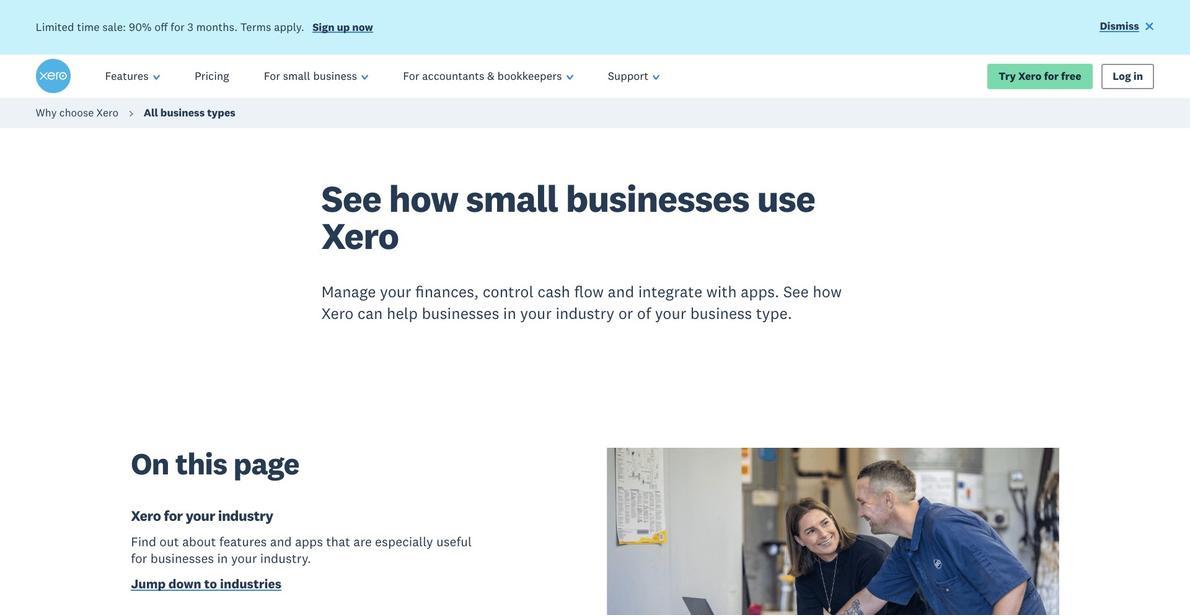 Task type: locate. For each thing, give the bounding box(es) containing it.
in down control
[[504, 304, 517, 324]]

business inside dropdown button
[[313, 69, 357, 83]]

see inside see how small businesses use xero
[[322, 176, 381, 222]]

off
[[155, 20, 168, 34]]

your down cash
[[521, 304, 552, 324]]

business inside breadcrumbs 'element'
[[160, 106, 205, 120]]

industry.
[[260, 551, 311, 567]]

terms
[[241, 20, 271, 34]]

for left 3 on the left
[[171, 20, 185, 34]]

2 horizontal spatial business
[[691, 304, 753, 324]]

jump down to industries
[[131, 576, 282, 593]]

for accountants & bookkeepers
[[403, 69, 562, 83]]

limited
[[36, 20, 74, 34]]

are
[[354, 534, 372, 550]]

features
[[105, 69, 149, 83]]

industry up features
[[218, 507, 273, 525]]

1 vertical spatial industry
[[218, 507, 273, 525]]

dismiss button
[[1101, 19, 1155, 36]]

business right all
[[160, 106, 205, 120]]

1 horizontal spatial in
[[504, 304, 517, 324]]

business down the sign up now 'link'
[[313, 69, 357, 83]]

for
[[171, 20, 185, 34], [1045, 69, 1059, 83], [164, 507, 183, 525], [131, 551, 147, 567]]

how
[[389, 176, 458, 222], [813, 282, 842, 302]]

3
[[188, 20, 194, 34]]

0 horizontal spatial small
[[283, 69, 311, 83]]

support
[[608, 69, 649, 83]]

log
[[1113, 69, 1132, 83]]

to
[[204, 576, 217, 593]]

industries
[[220, 576, 282, 593]]

manage
[[322, 282, 376, 302]]

businesses inside see how small businesses use xero
[[566, 176, 750, 222]]

1 for from the left
[[264, 69, 280, 83]]

or
[[619, 304, 633, 324]]

0 horizontal spatial and
[[270, 534, 292, 550]]

xero right the choose
[[97, 106, 119, 120]]

manage your finances, control cash flow and integrate with apps. see how xero can help businesses in your industry or of your business type.
[[322, 282, 842, 324]]

0 horizontal spatial see
[[322, 176, 381, 222]]

your inside find out about features and apps that are especially useful for businesses in your industry.
[[231, 551, 257, 567]]

can
[[358, 304, 383, 324]]

0 horizontal spatial how
[[389, 176, 458, 222]]

on this page
[[131, 446, 299, 483]]

0 vertical spatial businesses
[[566, 176, 750, 222]]

1 horizontal spatial how
[[813, 282, 842, 302]]

of
[[637, 304, 651, 324]]

your up the help
[[380, 282, 412, 302]]

0 horizontal spatial for
[[264, 69, 280, 83]]

in right log
[[1134, 69, 1144, 83]]

with
[[707, 282, 737, 302]]

for left accountants
[[403, 69, 420, 83]]

business down with
[[691, 304, 753, 324]]

1 horizontal spatial businesses
[[422, 304, 500, 324]]

sign up now
[[313, 20, 373, 34]]

page
[[233, 446, 299, 483]]

1 horizontal spatial see
[[784, 282, 809, 302]]

industry down flow
[[556, 304, 615, 324]]

use
[[757, 176, 816, 222]]

for left free in the right of the page
[[1045, 69, 1059, 83]]

in down features
[[217, 551, 228, 567]]

cash
[[538, 282, 571, 302]]

control
[[483, 282, 534, 302]]

industry
[[556, 304, 615, 324], [218, 507, 273, 525]]

2 vertical spatial business
[[691, 304, 753, 324]]

xero for your industry
[[131, 507, 273, 525]]

xero homepage image
[[36, 59, 70, 94]]

0 vertical spatial business
[[313, 69, 357, 83]]

apply.
[[274, 20, 304, 34]]

in
[[1134, 69, 1144, 83], [504, 304, 517, 324], [217, 551, 228, 567]]

0 vertical spatial and
[[608, 282, 635, 302]]

for down the terms
[[264, 69, 280, 83]]

2 vertical spatial in
[[217, 551, 228, 567]]

see how small businesses use xero
[[322, 176, 816, 259]]

1 vertical spatial small
[[466, 176, 558, 222]]

businesses
[[566, 176, 750, 222], [422, 304, 500, 324], [151, 551, 214, 567]]

1 vertical spatial see
[[784, 282, 809, 302]]

support button
[[591, 55, 677, 98]]

1 horizontal spatial industry
[[556, 304, 615, 324]]

1 vertical spatial in
[[504, 304, 517, 324]]

choose
[[59, 106, 94, 120]]

1 vertical spatial businesses
[[422, 304, 500, 324]]

2 horizontal spatial in
[[1134, 69, 1144, 83]]

business
[[313, 69, 357, 83], [160, 106, 205, 120], [691, 304, 753, 324]]

0 horizontal spatial business
[[160, 106, 205, 120]]

2 for from the left
[[403, 69, 420, 83]]

1 horizontal spatial small
[[466, 176, 558, 222]]

find out about features and apps that are especially useful for businesses in your industry.
[[131, 534, 472, 567]]

apps.
[[741, 282, 780, 302]]

1 horizontal spatial business
[[313, 69, 357, 83]]

help
[[387, 304, 418, 324]]

1 vertical spatial and
[[270, 534, 292, 550]]

your
[[380, 282, 412, 302], [521, 304, 552, 324], [655, 304, 687, 324], [186, 507, 215, 525], [231, 551, 257, 567]]

0 vertical spatial see
[[322, 176, 381, 222]]

for for for accountants & bookkeepers
[[403, 69, 420, 83]]

0 horizontal spatial businesses
[[151, 551, 214, 567]]

pricing link
[[177, 55, 247, 98]]

for up out
[[164, 507, 183, 525]]

a tradesperson shares a light-hearted moment with a colleague while invoicing for the job they've just finished image
[[607, 448, 1060, 616]]

in inside "link"
[[1134, 69, 1144, 83]]

0 vertical spatial how
[[389, 176, 458, 222]]

out
[[160, 534, 179, 550]]

xero up manage
[[322, 213, 399, 259]]

jump
[[131, 576, 166, 593]]

1 horizontal spatial and
[[608, 282, 635, 302]]

integrate
[[639, 282, 703, 302]]

your up about
[[186, 507, 215, 525]]

apps
[[295, 534, 323, 550]]

see inside manage your finances, control cash flow and integrate with apps. see how xero can help businesses in your industry or of your business type.
[[784, 282, 809, 302]]

xero
[[1019, 69, 1042, 83], [97, 106, 119, 120], [322, 213, 399, 259], [322, 304, 354, 324], [131, 507, 161, 525]]

flow
[[575, 282, 604, 302]]

1 vertical spatial how
[[813, 282, 842, 302]]

for inside find out about features and apps that are especially useful for businesses in your industry.
[[131, 551, 147, 567]]

pricing
[[195, 69, 229, 83]]

1 vertical spatial business
[[160, 106, 205, 120]]

log in link
[[1102, 64, 1155, 89]]

for down find at the bottom left
[[131, 551, 147, 567]]

why choose xero link
[[36, 106, 119, 120]]

and
[[608, 282, 635, 302], [270, 534, 292, 550]]

0 vertical spatial small
[[283, 69, 311, 83]]

see
[[322, 176, 381, 222], [784, 282, 809, 302]]

xero inside breadcrumbs 'element'
[[97, 106, 119, 120]]

xero down manage
[[322, 304, 354, 324]]

industry inside manage your finances, control cash flow and integrate with apps. see how xero can help businesses in your industry or of your business type.
[[556, 304, 615, 324]]

and up or
[[608, 282, 635, 302]]

business inside manage your finances, control cash flow and integrate with apps. see how xero can help businesses in your industry or of your business type.
[[691, 304, 753, 324]]

2 horizontal spatial businesses
[[566, 176, 750, 222]]

small
[[283, 69, 311, 83], [466, 176, 558, 222]]

about
[[182, 534, 216, 550]]

0 vertical spatial industry
[[556, 304, 615, 324]]

down
[[169, 576, 201, 593]]

and up 'industry.' on the bottom left of the page
[[270, 534, 292, 550]]

why choose xero
[[36, 106, 119, 120]]

for
[[264, 69, 280, 83], [403, 69, 420, 83]]

in inside manage your finances, control cash flow and integrate with apps. see how xero can help businesses in your industry or of your business type.
[[504, 304, 517, 324]]

try xero for free link
[[988, 64, 1093, 89]]

useful
[[437, 534, 472, 550]]

1 horizontal spatial for
[[403, 69, 420, 83]]

0 horizontal spatial in
[[217, 551, 228, 567]]

features
[[219, 534, 267, 550]]

features button
[[88, 55, 177, 98]]

your down features
[[231, 551, 257, 567]]

0 vertical spatial in
[[1134, 69, 1144, 83]]

on
[[131, 446, 169, 483]]

2 vertical spatial businesses
[[151, 551, 214, 567]]



Task type: describe. For each thing, give the bounding box(es) containing it.
xero inside manage your finances, control cash flow and integrate with apps. see how xero can help businesses in your industry or of your business type.
[[322, 304, 354, 324]]

and inside find out about features and apps that are especially useful for businesses in your industry.
[[270, 534, 292, 550]]

how inside manage your finances, control cash flow and integrate with apps. see how xero can help businesses in your industry or of your business type.
[[813, 282, 842, 302]]

months.
[[196, 20, 238, 34]]

for for for small business
[[264, 69, 280, 83]]

for accountants & bookkeepers button
[[386, 55, 591, 98]]

types
[[207, 106, 236, 120]]

accountants
[[422, 69, 485, 83]]

xero up find at the bottom left
[[131, 507, 161, 525]]

xero right try
[[1019, 69, 1042, 83]]

sign up now link
[[313, 20, 373, 37]]

all business types
[[144, 106, 236, 120]]

all
[[144, 106, 158, 120]]

businesses inside find out about features and apps that are especially useful for businesses in your industry.
[[151, 551, 214, 567]]

limited time sale: 90% off for 3 months. terms apply.
[[36, 20, 304, 34]]

businesses inside manage your finances, control cash flow and integrate with apps. see how xero can help businesses in your industry or of your business type.
[[422, 304, 500, 324]]

sign
[[313, 20, 335, 34]]

especially
[[375, 534, 433, 550]]

and inside manage your finances, control cash flow and integrate with apps. see how xero can help businesses in your industry or of your business type.
[[608, 282, 635, 302]]

how inside see how small businesses use xero
[[389, 176, 458, 222]]

jump down to industries link
[[131, 576, 282, 596]]

log in
[[1113, 69, 1144, 83]]

dismiss
[[1101, 19, 1140, 33]]

now
[[353, 20, 373, 34]]

all business types link
[[144, 106, 236, 120]]

up
[[337, 20, 350, 34]]

small inside see how small businesses use xero
[[466, 176, 558, 222]]

bookkeepers
[[498, 69, 562, 83]]

this
[[175, 446, 227, 483]]

try xero for free
[[999, 69, 1082, 83]]

0 horizontal spatial industry
[[218, 507, 273, 525]]

free
[[1062, 69, 1082, 83]]

type.
[[757, 304, 793, 324]]

sale:
[[103, 20, 126, 34]]

small inside for small business dropdown button
[[283, 69, 311, 83]]

finances,
[[416, 282, 479, 302]]

that
[[326, 534, 350, 550]]

90%
[[129, 20, 152, 34]]

try
[[999, 69, 1017, 83]]

xero inside see how small businesses use xero
[[322, 213, 399, 259]]

why
[[36, 106, 57, 120]]

for small business
[[264, 69, 357, 83]]

in inside find out about features and apps that are especially useful for businesses in your industry.
[[217, 551, 228, 567]]

&
[[488, 69, 495, 83]]

find
[[131, 534, 156, 550]]

for small business button
[[247, 55, 386, 98]]

breadcrumbs element
[[0, 98, 1191, 129]]

time
[[77, 20, 100, 34]]

your down integrate
[[655, 304, 687, 324]]



Task type: vqa. For each thing, say whether or not it's contained in the screenshot.
ALL BUSINESS TYPES link
yes



